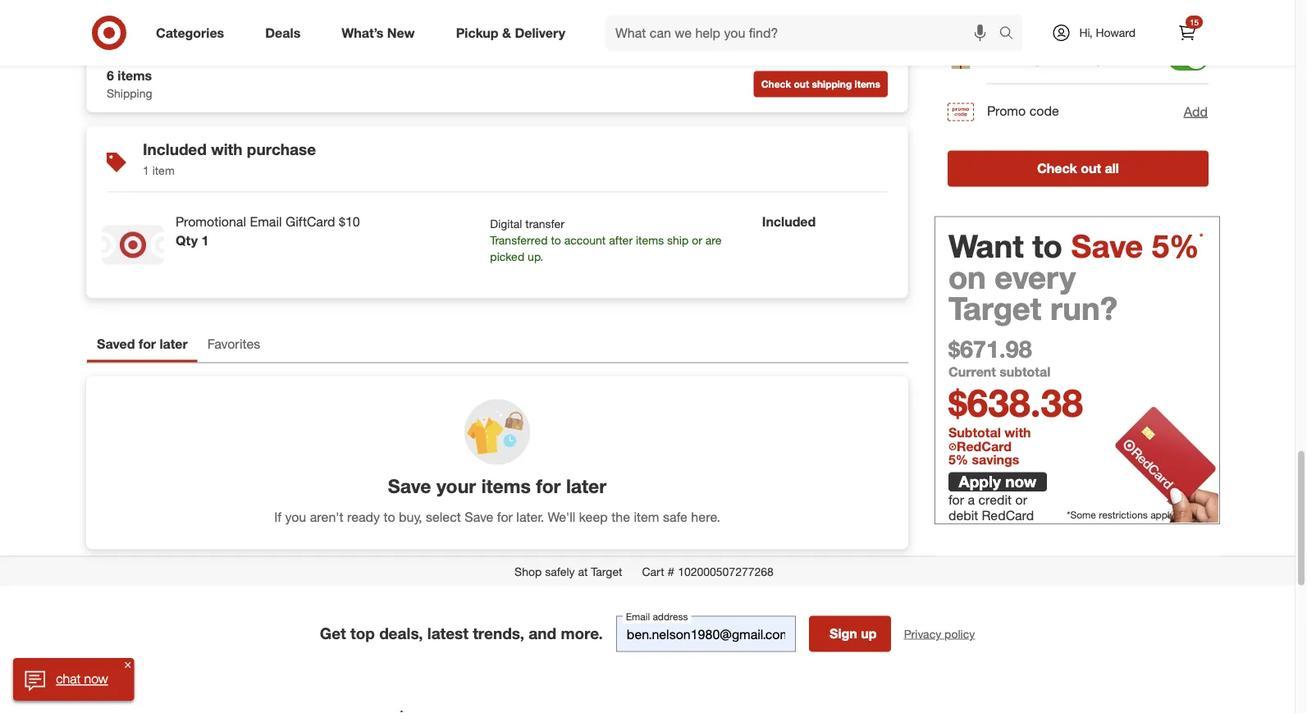 Task type: describe. For each thing, give the bounding box(es) containing it.
1 horizontal spatial saved
[[615, 626, 647, 640]]

target inside "on every target run?"
[[948, 289, 1041, 328]]

on every target run?
[[948, 258, 1117, 328]]

favorites link
[[198, 328, 270, 362]]

items inside 6 items shipping
[[118, 68, 152, 84]]

latest
[[427, 624, 468, 643]]

transferred
[[490, 233, 548, 247]]

ship
[[667, 233, 689, 247]]

$671.98 current subtotal $638.38
[[948, 335, 1083, 426]]

deals
[[265, 25, 301, 41]]

redcard inside apply now for a credit or debit redcard
[[982, 508, 1034, 524]]

gift
[[1033, 50, 1052, 66]]

savings
[[972, 452, 1019, 468]]

not
[[584, 4, 600, 19]]

deals,
[[379, 624, 423, 643]]

chat now button
[[13, 658, 134, 701]]

chat
[[56, 671, 80, 687]]

shipping
[[812, 78, 852, 90]]

on
[[948, 258, 986, 296]]

saved for later link
[[87, 328, 198, 362]]

apply
[[959, 472, 1001, 491]]

subtotal
[[1000, 364, 1051, 380]]

apply now for a credit or debit redcard
[[948, 472, 1037, 524]]

check out all button
[[948, 151, 1209, 187]]

promo code
[[987, 103, 1059, 119]]

promotional email giftcard $10 image
[[100, 212, 166, 278]]

save your items for later
[[388, 474, 607, 497]]

affirm image
[[948, 0, 974, 19]]

1 inside the promotional email giftcard $10 qty 1
[[201, 232, 209, 248]]

items inside button
[[855, 78, 880, 90]]

credit
[[978, 492, 1012, 508]]

buy,
[[399, 509, 422, 525]]

categories
[[156, 25, 224, 41]]

or inside 'digital transfer transferred to account after items ship or are picked up.'
[[692, 233, 702, 247]]

get top deals, latest trends, and more.
[[320, 624, 603, 643]]

if you aren't ready to buy, select save for later. we'll keep the item safe here.
[[274, 509, 720, 525]]

2 horizontal spatial to
[[1032, 227, 1063, 265]]

your
[[436, 474, 476, 497]]

digital
[[490, 216, 522, 231]]

0 vertical spatial saved
[[97, 336, 135, 352]]

here.
[[691, 509, 720, 525]]

promo
[[987, 103, 1026, 119]]

search
[[991, 26, 1031, 42]]

✕ button
[[121, 658, 134, 671]]

promotional
[[176, 213, 246, 229]]

the
[[611, 509, 630, 525]]

included for included
[[762, 213, 816, 229]]

chat now dialog
[[13, 658, 134, 701]]

categories link
[[142, 15, 245, 51]]

not available radio
[[490, 12, 507, 28]]

cart
[[642, 564, 664, 578]]

privacy policy
[[904, 626, 975, 641]]

affirm
[[1013, 6, 1043, 21]]

subtotal with
[[948, 424, 1035, 440]]

every
[[995, 258, 1076, 296]]

out for shipping
[[794, 78, 809, 90]]

&
[[502, 25, 511, 41]]

check out shipping items button
[[754, 71, 888, 97]]

promotional email giftcard $10 qty 1
[[176, 213, 360, 248]]

item inside included with purchase 1 item
[[152, 163, 175, 177]]

change store button
[[513, 20, 582, 36]]

item removed from saved for later.
[[514, 626, 691, 640]]

with
[[987, 6, 1010, 21]]

add
[[1184, 103, 1208, 119]]

deals link
[[251, 15, 321, 51]]

2 horizontal spatial save
[[1071, 227, 1143, 265]]

apply now button
[[948, 472, 1047, 492]]

columbia
[[664, 4, 713, 19]]

pickup & delivery
[[456, 25, 565, 41]]

cart # 102000507277268
[[642, 564, 774, 578]]

now for chat
[[84, 671, 108, 687]]

apply.
[[1150, 509, 1176, 521]]

email a gift message
[[987, 50, 1109, 66]]

items up if you aren't ready to buy, select save for later. we'll keep the item safe here.
[[481, 474, 531, 497]]

message
[[1056, 50, 1109, 66]]

1 vertical spatial later
[[566, 474, 607, 497]]

1 vertical spatial later.
[[667, 626, 691, 640]]

✕
[[124, 659, 131, 670]]

cart item ready to fulfill group containing promotional email giftcard $10
[[87, 193, 907, 298]]

transfer
[[525, 216, 565, 231]]

$671.98
[[948, 335, 1032, 364]]

removed
[[540, 626, 585, 640]]

if
[[274, 509, 281, 525]]

select
[[426, 509, 461, 525]]

included for included with purchase 1 item
[[143, 139, 207, 158]]

*
[[1199, 231, 1203, 243]]

6 items shipping
[[107, 68, 152, 100]]

are
[[705, 233, 722, 247]]

you
[[285, 509, 306, 525]]



Task type: locate. For each thing, give the bounding box(es) containing it.
check left shipping
[[761, 78, 791, 90]]

what's
[[342, 25, 384, 41]]

0 vertical spatial save
[[1071, 227, 1143, 265]]

or left are
[[692, 233, 702, 247]]

search button
[[991, 15, 1031, 54]]

1 right qty
[[201, 232, 209, 248]]

save
[[1071, 227, 1143, 265], [388, 474, 431, 497], [465, 509, 493, 525]]

0 horizontal spatial 1
[[143, 163, 149, 177]]

save up run?
[[1071, 227, 1143, 265]]

redcard down apply now button
[[982, 508, 1034, 524]]

0 vertical spatial out
[[794, 78, 809, 90]]

0 horizontal spatial email
[[250, 213, 282, 229]]

what's new link
[[328, 15, 435, 51]]

shop
[[515, 564, 542, 578]]

email inside the promotional email giftcard $10 qty 1
[[250, 213, 282, 229]]

1 vertical spatial included
[[762, 213, 816, 229]]

1 vertical spatial target
[[591, 564, 622, 578]]

1 horizontal spatial 1
[[201, 232, 209, 248]]

check out shipping items
[[761, 78, 880, 90]]

hi,
[[1079, 25, 1093, 40]]

add button
[[1183, 101, 1209, 122]]

sign
[[830, 626, 857, 642]]

later.
[[516, 509, 544, 525], [667, 626, 691, 640]]

102000507277268
[[678, 564, 774, 578]]

0 horizontal spatial at
[[578, 564, 588, 578]]

0 horizontal spatial target
[[591, 564, 622, 578]]

5%
[[1152, 227, 1199, 265], [948, 452, 968, 468]]

0 horizontal spatial save
[[388, 474, 431, 497]]

items left ship
[[636, 233, 664, 247]]

0 horizontal spatial saved
[[97, 336, 135, 352]]

for inside apply now for a credit or debit redcard
[[948, 492, 964, 508]]

0 vertical spatial cart item ready to fulfill group
[[87, 0, 907, 56]]

1 horizontal spatial with
[[1005, 424, 1031, 440]]

qty
[[176, 232, 198, 248]]

available
[[604, 4, 648, 19]]

up.
[[528, 249, 543, 264]]

1 horizontal spatial out
[[1081, 161, 1101, 177]]

check for check out shipping items
[[761, 78, 791, 90]]

cart item ready to fulfill group containing not available at columbia change store
[[87, 0, 907, 56]]

1 horizontal spatial now
[[1005, 472, 1037, 491]]

1 up promotional email giftcard $10 image
[[143, 163, 149, 177]]

pickup
[[456, 25, 498, 41]]

restrictions
[[1099, 509, 1148, 521]]

to
[[1032, 227, 1063, 265], [551, 233, 561, 247], [384, 509, 395, 525]]

1 inside included with purchase 1 item
[[143, 163, 149, 177]]

1 horizontal spatial included
[[762, 213, 816, 229]]

included inside included with purchase 1 item
[[143, 139, 207, 158]]

0 vertical spatial later.
[[516, 509, 544, 525]]

1 horizontal spatial a
[[1023, 50, 1030, 66]]

later. down #
[[667, 626, 691, 640]]

1 vertical spatial check
[[1037, 161, 1077, 177]]

with
[[211, 139, 242, 158], [1005, 424, 1031, 440]]

aren't
[[310, 509, 343, 525]]

giftcard
[[286, 213, 335, 229]]

1 horizontal spatial save
[[465, 509, 493, 525]]

pickup & delivery link
[[442, 15, 586, 51]]

later left favorites
[[160, 336, 188, 352]]

debit
[[948, 508, 978, 524]]

to inside 'digital transfer transferred to account after items ship or are picked up.'
[[551, 233, 561, 247]]

0 horizontal spatial with
[[211, 139, 242, 158]]

1 horizontal spatial later.
[[667, 626, 691, 640]]

what's new
[[342, 25, 415, 41]]

1 vertical spatial out
[[1081, 161, 1101, 177]]

now for apply
[[1005, 472, 1037, 491]]

1 horizontal spatial later
[[566, 474, 607, 497]]

or inside apply now for a credit or debit redcard
[[1015, 492, 1027, 508]]

at right safely
[[578, 564, 588, 578]]

2 vertical spatial save
[[465, 509, 493, 525]]

0 horizontal spatial now
[[84, 671, 108, 687]]

None text field
[[616, 616, 796, 652]]

want
[[948, 227, 1024, 265]]

shop safely at target
[[515, 564, 622, 578]]

target up $671.98
[[948, 289, 1041, 328]]

later. left we'll
[[516, 509, 544, 525]]

save up buy, on the bottom
[[388, 474, 431, 497]]

item
[[514, 626, 536, 640]]

now
[[1005, 472, 1037, 491], [84, 671, 108, 687]]

chat now
[[56, 671, 108, 687]]

15
[[1190, 17, 1199, 27]]

target left cart
[[591, 564, 622, 578]]

1 horizontal spatial email
[[987, 50, 1019, 66]]

not available at columbia change store
[[513, 4, 713, 35]]

0 vertical spatial or
[[692, 233, 702, 247]]

1 vertical spatial saved
[[615, 626, 647, 640]]

privacy
[[904, 626, 941, 641]]

0 vertical spatial email
[[987, 50, 1019, 66]]

now inside apply now for a credit or debit redcard
[[1005, 472, 1037, 491]]

all
[[1105, 161, 1119, 177]]

check left all
[[1037, 161, 1077, 177]]

1
[[143, 163, 149, 177], [201, 232, 209, 248]]

1 horizontal spatial check
[[1037, 161, 1077, 177]]

email down search
[[987, 50, 1019, 66]]

change
[[513, 21, 553, 35]]

out left shipping
[[794, 78, 809, 90]]

with inside included with purchase 1 item
[[211, 139, 242, 158]]

0 horizontal spatial a
[[968, 492, 975, 508]]

*some restrictions apply.
[[1067, 509, 1176, 521]]

with left purchase
[[211, 139, 242, 158]]

safe
[[663, 509, 687, 525]]

$10
[[339, 213, 360, 229]]

safely
[[545, 564, 575, 578]]

$638.38
[[948, 380, 1083, 426]]

1 vertical spatial cart item ready to fulfill group
[[87, 193, 907, 298]]

privacy policy link
[[904, 626, 975, 642]]

get
[[320, 624, 346, 643]]

sign up button
[[809, 616, 891, 652]]

0 vertical spatial included
[[143, 139, 207, 158]]

1 vertical spatial with
[[1005, 424, 1031, 440]]

2 cart item ready to fulfill group from the top
[[87, 193, 907, 298]]

included with purchase 1 item
[[143, 139, 316, 177]]

items inside 'digital transfer transferred to account after items ship or are picked up.'
[[636, 233, 664, 247]]

to left buy, on the bottom
[[384, 509, 395, 525]]

1 vertical spatial now
[[84, 671, 108, 687]]

1 vertical spatial at
[[578, 564, 588, 578]]

at for target
[[578, 564, 588, 578]]

1 vertical spatial save
[[388, 474, 431, 497]]

0 horizontal spatial 5%
[[948, 452, 968, 468]]

0 vertical spatial target
[[948, 289, 1041, 328]]

with up savings
[[1005, 424, 1031, 440]]

0 horizontal spatial later.
[[516, 509, 544, 525]]

howard
[[1096, 25, 1136, 40]]

later up keep at the bottom of the page
[[566, 474, 607, 497]]

we'll
[[548, 509, 575, 525]]

saved for later
[[97, 336, 188, 352]]

1 horizontal spatial at
[[651, 4, 661, 19]]

now right "chat"
[[84, 671, 108, 687]]

trends,
[[473, 624, 524, 643]]

1 horizontal spatial target
[[948, 289, 1041, 328]]

cart item ready to fulfill group
[[87, 0, 907, 56], [87, 193, 907, 298]]

0 horizontal spatial to
[[384, 509, 395, 525]]

0 vertical spatial 1
[[143, 163, 149, 177]]

1 vertical spatial 5%
[[948, 452, 968, 468]]

#
[[668, 564, 675, 578]]

subtotal
[[948, 424, 1001, 440]]

a left gift
[[1023, 50, 1030, 66]]

digital transfer transferred to account after items ship or are picked up.
[[490, 216, 722, 264]]

0 vertical spatial with
[[211, 139, 242, 158]]

later
[[160, 336, 188, 352], [566, 474, 607, 497]]

item right the
[[634, 509, 659, 525]]

included
[[143, 139, 207, 158], [762, 213, 816, 229]]

items up shipping
[[118, 68, 152, 84]]

1 vertical spatial or
[[1015, 492, 1027, 508]]

ready
[[347, 509, 380, 525]]

0 vertical spatial redcard
[[957, 439, 1012, 455]]

purchase
[[247, 139, 316, 158]]

items right shipping
[[855, 78, 880, 90]]

after
[[609, 233, 633, 247]]

1 vertical spatial redcard
[[982, 508, 1034, 524]]

redcard up apply
[[957, 439, 1012, 455]]

at inside not available at columbia change store
[[651, 4, 661, 19]]

item up promotional email giftcard $10 image
[[152, 163, 175, 177]]

at for columbia
[[651, 4, 661, 19]]

for
[[139, 336, 156, 352], [536, 474, 561, 497], [948, 492, 964, 508], [497, 509, 513, 525], [650, 626, 664, 640]]

1 horizontal spatial 5%
[[1152, 227, 1199, 265]]

a inside apply now for a credit or debit redcard
[[968, 492, 975, 508]]

or right credit
[[1015, 492, 1027, 508]]

at right available
[[651, 4, 661, 19]]

out for all
[[1081, 161, 1101, 177]]

check for check out all
[[1037, 161, 1077, 177]]

email left the giftcard at the left of page
[[250, 213, 282, 229]]

or
[[692, 233, 702, 247], [1015, 492, 1027, 508]]

up
[[861, 626, 877, 642]]

1 vertical spatial a
[[968, 492, 975, 508]]

1 horizontal spatial item
[[634, 509, 659, 525]]

account
[[564, 233, 606, 247]]

0 vertical spatial item
[[152, 163, 175, 177]]

top
[[350, 624, 375, 643]]

0 vertical spatial now
[[1005, 472, 1037, 491]]

0 vertical spatial at
[[651, 4, 661, 19]]

0 vertical spatial 5%
[[1152, 227, 1199, 265]]

0 horizontal spatial or
[[692, 233, 702, 247]]

save right select
[[465, 509, 493, 525]]

1 vertical spatial 1
[[201, 232, 209, 248]]

0 horizontal spatial out
[[794, 78, 809, 90]]

out left all
[[1081, 161, 1101, 177]]

with for included
[[211, 139, 242, 158]]

to right the want
[[1032, 227, 1063, 265]]

sign up
[[830, 626, 877, 642]]

1 horizontal spatial to
[[551, 233, 561, 247]]

shipping
[[107, 86, 152, 100]]

now inside 'button'
[[84, 671, 108, 687]]

0 vertical spatial a
[[1023, 50, 1030, 66]]

keep
[[579, 509, 608, 525]]

with for subtotal
[[1005, 424, 1031, 440]]

1 vertical spatial item
[[634, 509, 659, 525]]

1 vertical spatial email
[[250, 213, 282, 229]]

0 vertical spatial later
[[160, 336, 188, 352]]

15 link
[[1169, 15, 1205, 51]]

a down apply
[[968, 492, 975, 508]]

1 cart item ready to fulfill group from the top
[[87, 0, 907, 56]]

0 vertical spatial check
[[761, 78, 791, 90]]

0 horizontal spatial included
[[143, 139, 207, 158]]

to down transfer
[[551, 233, 561, 247]]

0 horizontal spatial check
[[761, 78, 791, 90]]

now up credit
[[1005, 472, 1037, 491]]

What can we help you find? suggestions appear below search field
[[606, 15, 1003, 51]]

1 horizontal spatial or
[[1015, 492, 1027, 508]]

0 horizontal spatial later
[[160, 336, 188, 352]]

code
[[1029, 103, 1059, 119]]

0 horizontal spatial item
[[152, 163, 175, 177]]

out
[[794, 78, 809, 90], [1081, 161, 1101, 177]]

included inside cart item ready to fulfill 'group'
[[762, 213, 816, 229]]

6
[[107, 68, 114, 84]]

policy
[[944, 626, 975, 641]]



Task type: vqa. For each thing, say whether or not it's contained in the screenshot.
the in
no



